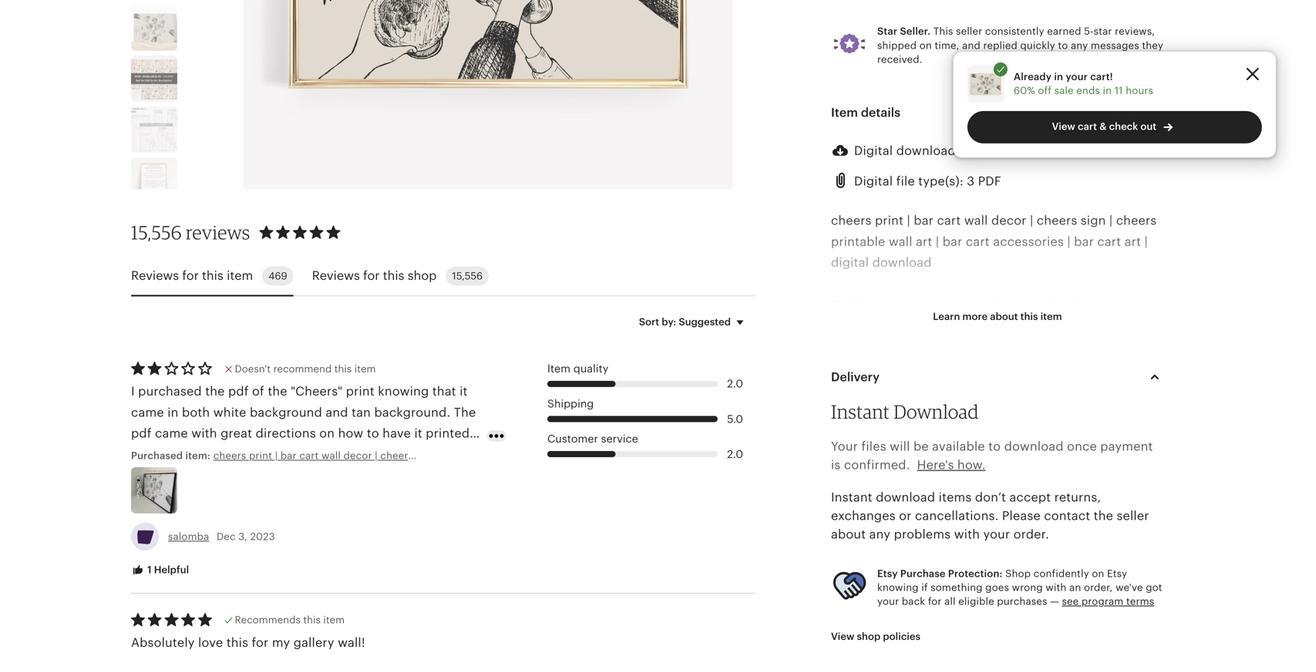 Task type: locate. For each thing, give the bounding box(es) containing it.
cheers up the accessories
[[1037, 214, 1077, 228]]

0 horizontal spatial shop
[[408, 269, 437, 283]]

2 horizontal spatial the
[[1094, 509, 1114, 523]]

tab list
[[131, 257, 756, 296]]

is
[[1107, 381, 1117, 395], [831, 458, 841, 472]]

about down exchanges
[[831, 527, 866, 541]]

2.0 for item quality
[[727, 378, 743, 390]]

2 printable from the top
[[831, 319, 886, 332]]

hours
[[1126, 85, 1154, 96]]

sort by: suggested button
[[627, 306, 761, 338]]

item inside dropdown button
[[831, 106, 858, 120]]

in down artwork at the bottom
[[887, 402, 898, 416]]

and right time,
[[962, 40, 981, 51]]

2 instant from the top
[[831, 490, 873, 504]]

problems
[[894, 527, 951, 541]]

1 vertical spatial instant
[[831, 490, 873, 504]]

sort
[[639, 316, 659, 328]]

item left '469'
[[227, 269, 253, 283]]

with inside the instant download items don't accept returns, exchanges or cancellations. please contact the seller about any problems with your order.
[[954, 527, 980, 541]]

item details button
[[817, 94, 1178, 131]]

earned
[[1047, 26, 1081, 37]]

1 vertical spatial gallery
[[294, 636, 334, 650]]

0 vertical spatial shop
[[408, 269, 437, 283]]

1 horizontal spatial in
[[1054, 71, 1063, 82]]

1 printable from the top
[[831, 235, 886, 249]]

cheers right sign
[[1116, 214, 1157, 228]]

print down 'to'
[[1038, 381, 1066, 395]]

instant for instant download items don't accept returns, exchanges or cancellations. please contact the seller about any problems with your order.
[[831, 490, 873, 504]]

0 vertical spatial the
[[1094, 509, 1114, 523]]

wall down 3
[[964, 214, 988, 228]]

you up make
[[945, 339, 967, 353]]

0 vertical spatial decor
[[992, 214, 1027, 228]]

1 horizontal spatial seller
[[1117, 509, 1149, 523]]

shop confidently on etsy knowing if something goes wrong with an order, we've got your back for all eligible purchases —
[[877, 568, 1163, 607]]

your up ends
[[1066, 71, 1088, 82]]

love
[[198, 636, 223, 650]]

your down please
[[983, 527, 1010, 541]]

1 horizontal spatial about
[[990, 311, 1018, 322]]

item details
[[831, 106, 901, 120]]

both up versions
[[900, 444, 928, 458]]

1 helpful button
[[120, 556, 201, 584]]

view inside button
[[831, 631, 855, 642]]

printable up the digital
[[831, 235, 886, 249]]

digital for digital download
[[854, 144, 893, 158]]

absolutely
[[131, 636, 195, 650]]

1 vertical spatial view
[[831, 631, 855, 642]]

the up set:
[[1094, 509, 1114, 523]]

0 horizontal spatial is
[[831, 458, 841, 472]]

this
[[202, 269, 223, 283], [383, 269, 404, 283], [1086, 298, 1108, 311], [1021, 311, 1038, 322], [334, 363, 352, 375], [303, 614, 321, 626], [226, 636, 248, 650]]

files
[[862, 439, 887, 453]]

tab list containing reviews for this item
[[131, 257, 756, 296]]

0 vertical spatial gallery
[[1027, 528, 1068, 542]]

1 vertical spatial with
[[1046, 582, 1067, 593]]

11
[[1115, 85, 1123, 96]]

1 horizontal spatial reviews
[[312, 269, 360, 283]]

the
[[1094, 509, 1114, 523], [954, 528, 973, 542], [872, 591, 892, 605]]

on up order,
[[1092, 568, 1105, 579]]

here's how. link
[[917, 458, 986, 472]]

with up "—"
[[1046, 582, 1067, 593]]

accessories
[[993, 235, 1064, 249]]

any down exchanges
[[869, 527, 891, 541]]

off
[[1038, 85, 1052, 96]]

cart down sign
[[1098, 235, 1121, 249]]

is inside digital | instantly download and print this printable wall art to give your wall decor a refresh. printable art saves you delivery time and shipping costs. these also make great gifts! to help you print your new artwork a simple how-to print guide is included in your download.
[[1107, 381, 1117, 395]]

digital for digital file type(s): 3 pdf
[[854, 174, 893, 188]]

0 horizontal spatial both
[[863, 465, 891, 479]]

2 reviews from the left
[[312, 269, 360, 283]]

0 vertical spatial print
[[875, 214, 904, 228]]

if
[[922, 582, 928, 593]]

0 vertical spatial 15,556
[[131, 221, 182, 244]]

2 digital from the top
[[854, 174, 893, 188]]

0 horizontal spatial seller
[[956, 26, 983, 37]]

1 instant from the top
[[831, 400, 890, 423]]

bar down digital file type(s): 3 pdf
[[914, 214, 934, 228]]

your down artwork at the bottom
[[902, 402, 929, 416]]

your up the delivery on the right bottom of the page
[[981, 319, 1007, 332]]

1 vertical spatial item
[[547, 362, 571, 375]]

cheers
[[831, 214, 872, 228], [1037, 214, 1077, 228], [1116, 214, 1157, 228]]

2 horizontal spatial print
[[1114, 360, 1143, 374]]

1 vertical spatial decor
[[1038, 319, 1073, 332]]

instant inside the instant download items don't accept returns, exchanges or cancellations. please contact the seller about any problems with your order.
[[831, 490, 873, 504]]

digital left file
[[854, 174, 893, 188]]

we've
[[1116, 582, 1143, 593]]

0 horizontal spatial about
[[831, 527, 866, 541]]

seller
[[956, 26, 983, 37], [1117, 509, 1149, 523]]

and inside "this seller consistently earned 5-star reviews, shipped on time, and replied quickly to any messages they received."
[[962, 40, 981, 51]]

1 vertical spatial on
[[1092, 568, 1105, 579]]

goes
[[986, 582, 1009, 593]]

here's how.
[[917, 458, 986, 472]]

wall down contact
[[1071, 528, 1095, 542]]

2 vertical spatial in
[[887, 402, 898, 416]]

2 etsy from the left
[[1107, 568, 1127, 579]]

already
[[1014, 71, 1052, 82]]

by:
[[662, 316, 676, 328]]

cheers print bar cart wall decor cheers sign cheers image 7 image
[[131, 56, 177, 102]]

0 horizontal spatial 15,556
[[131, 221, 182, 244]]

1 horizontal spatial etsy
[[1107, 568, 1127, 579]]

view details of this review photo by salomba image
[[131, 467, 177, 513]]

salomba dec 3, 2023
[[168, 531, 275, 542]]

plus,
[[831, 465, 860, 479]]

black,
[[831, 486, 867, 500]]

0 vertical spatial 2.0
[[727, 378, 743, 390]]

etsy up 'knowing'
[[877, 568, 898, 579]]

0 horizontal spatial etsy
[[877, 568, 898, 579]]

| inside digital | instantly download and print this printable wall art to give your wall decor a refresh. printable art saves you delivery time and shipping costs. these also make great gifts! to help you print your new artwork a simple how-to print guide is included in your download.
[[882, 298, 886, 311]]

colors
[[1024, 465, 1061, 479]]

2.0 for customer service
[[727, 448, 743, 460]]

instant down new
[[831, 400, 890, 423]]

download up or
[[876, 490, 935, 504]]

cheers up the digital
[[831, 214, 872, 228]]

print down file
[[875, 214, 904, 228]]

gallery down contact
[[1027, 528, 1068, 542]]

0 horizontal spatial decor
[[992, 214, 1027, 228]]

◈ includes both horizontal and vertical orientations. plus, both versions include four colors (tan, white, black, and navy)!
[[831, 444, 1145, 500]]

about
[[990, 311, 1018, 322], [831, 527, 866, 541]]

here's
[[917, 458, 954, 472]]

you
[[945, 339, 967, 353], [1089, 360, 1111, 374]]

1 vertical spatial 15,556
[[452, 270, 483, 282]]

includes
[[845, 444, 896, 458]]

in left 11
[[1103, 85, 1112, 96]]

etsy purchase protection:
[[877, 568, 1003, 579]]

1 vertical spatial ◈
[[831, 591, 842, 605]]

0 horizontal spatial with
[[954, 527, 980, 541]]

instant up exchanges
[[831, 490, 873, 504]]

decor
[[992, 214, 1027, 228], [1038, 319, 1073, 332]]

is inside your files will be available to download once payment is confirmed.
[[831, 458, 841, 472]]

0 vertical spatial about
[[990, 311, 1018, 322]]

printable up "printable"
[[831, 319, 886, 332]]

about right "more"
[[990, 311, 1018, 322]]

reviews right '469'
[[312, 269, 360, 283]]

0 horizontal spatial reviews
[[131, 269, 179, 283]]

any inside the instant download items don't accept returns, exchanges or cancellations. please contact the seller about any problems with your order.
[[869, 527, 891, 541]]

0 vertical spatial in
[[1054, 71, 1063, 82]]

0 horizontal spatial you
[[945, 339, 967, 353]]

1 horizontal spatial on
[[1092, 568, 1105, 579]]

make
[[937, 360, 969, 374]]

1 horizontal spatial any
[[1071, 40, 1088, 51]]

item for item details
[[831, 106, 858, 120]]

1 horizontal spatial 15,556
[[452, 270, 483, 282]]

seller.
[[900, 26, 931, 37]]

out
[[1141, 121, 1157, 132]]

to down earned
[[1058, 40, 1068, 51]]

1 ◈ from the top
[[831, 444, 842, 458]]

download up instantly at right
[[872, 256, 932, 269]]

0 vertical spatial is
[[1107, 381, 1117, 395]]

0 vertical spatial you
[[945, 339, 967, 353]]

view down 'sale'
[[1052, 121, 1076, 132]]

is right guide
[[1107, 381, 1117, 395]]

0 horizontal spatial on
[[920, 40, 932, 51]]

any for messages
[[1071, 40, 1088, 51]]

0 vertical spatial seller
[[956, 26, 983, 37]]

1 vertical spatial about
[[831, 527, 866, 541]]

2 2.0 from the top
[[727, 448, 743, 460]]

0 vertical spatial digital
[[854, 144, 893, 158]]

3
[[967, 174, 975, 188]]

be
[[914, 439, 929, 453]]

item left quality
[[547, 362, 571, 375]]

this
[[934, 26, 953, 37]]

on inside "this seller consistently earned 5-star reviews, shipped on time, and replied quickly to any messages they received."
[[920, 40, 932, 51]]

0 vertical spatial item
[[831, 106, 858, 120]]

1 reviews from the left
[[131, 269, 179, 283]]

item left details
[[831, 106, 858, 120]]

1 horizontal spatial with
[[1046, 582, 1067, 593]]

view down find
[[831, 631, 855, 642]]

with inside "shop confidently on etsy knowing if something goes wrong with an order, we've got your back for all eligible purchases —"
[[1046, 582, 1067, 593]]

(tan,
[[1064, 465, 1092, 479]]

the right find
[[872, 591, 892, 605]]

0 vertical spatial both
[[900, 444, 928, 458]]

reviews down 15,556 reviews
[[131, 269, 179, 283]]

digital
[[854, 144, 893, 158], [854, 174, 893, 188]]

◈ up plus,
[[831, 444, 842, 458]]

your down 'knowing'
[[877, 596, 899, 607]]

1 vertical spatial the
[[954, 528, 973, 542]]

0 horizontal spatial print
[[875, 214, 904, 228]]

2 horizontal spatial cheers
[[1116, 214, 1157, 228]]

0 vertical spatial view
[[1052, 121, 1076, 132]]

cheers print bar cart wall decor cheers sign cheers image 9 image
[[131, 157, 177, 204]]

any down 5-
[[1071, 40, 1088, 51]]

both down includes
[[863, 465, 891, 479]]

seller up set:
[[1117, 509, 1149, 523]]

cart down please
[[1000, 528, 1024, 542]]

0 horizontal spatial item
[[547, 362, 571, 375]]

◈ for ◈ find the colors version here:
[[831, 591, 842, 605]]

digital down details
[[854, 144, 893, 158]]

in
[[1054, 71, 1063, 82], [1103, 85, 1112, 96], [887, 402, 898, 416]]

item
[[227, 269, 253, 283], [1041, 311, 1062, 322], [354, 363, 376, 375], [323, 614, 345, 626]]

a down make
[[939, 381, 946, 395]]

to inside your files will be available to download once payment is confirmed.
[[989, 439, 1001, 453]]

instant for instant download
[[831, 400, 890, 423]]

digital | instantly download and print this printable wall art to give your wall decor a refresh. printable art saves you delivery time and shipping costs. these also make great gifts! to help you print your new artwork a simple how-to print guide is included in your download.
[[831, 298, 1143, 416]]

decor down print
[[1038, 319, 1073, 332]]

2 ◈ from the top
[[831, 591, 842, 605]]

and up help
[[1052, 339, 1074, 353]]

0 vertical spatial with
[[954, 527, 980, 541]]

1 horizontal spatial is
[[1107, 381, 1117, 395]]

wall down file
[[889, 235, 913, 249]]

1 2.0 from the top
[[727, 378, 743, 390]]

0 vertical spatial instant
[[831, 400, 890, 423]]

5.0
[[727, 413, 743, 425]]

◈ inside ◈ includes both horizontal and vertical orientations. plus, both versions include four colors (tan, white, black, and navy)!
[[831, 444, 842, 458]]

15,556 inside tab list
[[452, 270, 483, 282]]

download up colors
[[1004, 439, 1064, 453]]

the down cancellations.
[[954, 528, 973, 542]]

2.0 down 5.0
[[727, 448, 743, 460]]

2.0 up 5.0
[[727, 378, 743, 390]]

with down cancellations.
[[954, 527, 980, 541]]

you down shipping
[[1089, 360, 1111, 374]]

0 horizontal spatial view
[[831, 631, 855, 642]]

bar down cancellations.
[[977, 528, 996, 542]]

1 vertical spatial printable
[[831, 319, 886, 332]]

❖ save by choosing the bar cart gallery wall set:
[[831, 528, 1120, 542]]

etsy up we've
[[1107, 568, 1127, 579]]

1 digital from the top
[[854, 144, 893, 158]]

0 horizontal spatial a
[[939, 381, 946, 395]]

1 vertical spatial any
[[869, 527, 891, 541]]

and down confirmed. at the bottom right of the page
[[871, 486, 893, 500]]

print down shipping
[[1114, 360, 1143, 374]]

print inside cheers print | bar cart wall decor | cheers sign | cheers printable wall art | bar cart accessories | bar cart art | digital download
[[875, 214, 904, 228]]

gallery right my
[[294, 636, 334, 650]]

set:
[[1098, 528, 1120, 542]]

|
[[907, 214, 911, 228], [1030, 214, 1034, 228], [1110, 214, 1113, 228], [936, 235, 939, 249], [1067, 235, 1071, 249], [1145, 235, 1148, 249], [882, 298, 886, 311]]

policies
[[883, 631, 921, 642]]

1 horizontal spatial decor
[[1038, 319, 1073, 332]]

on
[[920, 40, 932, 51], [1092, 568, 1105, 579]]

is down your
[[831, 458, 841, 472]]

on down 'seller.'
[[920, 40, 932, 51]]

1 vertical spatial digital
[[854, 174, 893, 188]]

1 cheers from the left
[[831, 214, 872, 228]]

0 horizontal spatial any
[[869, 527, 891, 541]]

with
[[954, 527, 980, 541], [1046, 582, 1067, 593]]

1 horizontal spatial shop
[[857, 631, 881, 642]]

1 vertical spatial you
[[1089, 360, 1111, 374]]

1 horizontal spatial view
[[1052, 121, 1076, 132]]

1 vertical spatial a
[[939, 381, 946, 395]]

view for view cart & check out
[[1052, 121, 1076, 132]]

0 horizontal spatial in
[[887, 402, 898, 416]]

cheers print bar cart wall decor cheers sign cheers image 6 image
[[131, 5, 177, 51]]

cheers print | bar cart wall decor | cheers sign | cheers printable wall art | bar cart accessories | bar cart art | digital download
[[831, 214, 1157, 269]]

suggested
[[679, 316, 731, 328]]

0 vertical spatial on
[[920, 40, 932, 51]]

in up 'sale'
[[1054, 71, 1063, 82]]

1 vertical spatial both
[[863, 465, 891, 479]]

messages
[[1091, 40, 1139, 51]]

item up the "time" at the bottom of page
[[1041, 311, 1062, 322]]

1 vertical spatial is
[[831, 458, 841, 472]]

cart
[[1078, 121, 1097, 132], [937, 214, 961, 228], [966, 235, 990, 249], [1098, 235, 1121, 249], [1000, 528, 1024, 542]]

1 horizontal spatial print
[[1038, 381, 1066, 395]]

to down 'gifts!'
[[1022, 381, 1034, 395]]

service
[[601, 433, 638, 445]]

0 vertical spatial printable
[[831, 235, 886, 249]]

0 vertical spatial any
[[1071, 40, 1088, 51]]

◈ left find
[[831, 591, 842, 605]]

0 horizontal spatial the
[[872, 591, 892, 605]]

5-
[[1084, 26, 1094, 37]]

to
[[1042, 360, 1056, 374]]

horizontal
[[931, 444, 991, 458]]

recommends
[[235, 614, 301, 626]]

item for item quality
[[547, 362, 571, 375]]

2 cheers from the left
[[1037, 214, 1077, 228]]

item inside tab list
[[227, 269, 253, 283]]

print
[[1047, 298, 1083, 311]]

item inside "dropdown button"
[[1041, 311, 1062, 322]]

1 horizontal spatial gallery
[[1027, 528, 1068, 542]]

seller right this
[[956, 26, 983, 37]]

any for problems
[[869, 527, 891, 541]]

0 vertical spatial a
[[1076, 319, 1083, 332]]

instant download
[[831, 400, 979, 423]]

delivery
[[970, 339, 1018, 353]]

bar
[[914, 214, 934, 228], [943, 235, 963, 249], [1074, 235, 1094, 249], [977, 528, 996, 542]]

artwork
[[890, 381, 936, 395]]

1 vertical spatial shop
[[857, 631, 881, 642]]

don't
[[975, 490, 1006, 504]]

to up four
[[989, 439, 1001, 453]]

decor up the accessories
[[992, 214, 1027, 228]]

1 horizontal spatial item
[[831, 106, 858, 120]]

cart left the accessories
[[966, 235, 990, 249]]

all
[[945, 596, 956, 607]]

1 vertical spatial 2.0
[[727, 448, 743, 460]]

15,556
[[131, 221, 182, 244], [452, 270, 483, 282]]

a down print
[[1076, 319, 1083, 332]]

15,556 reviews
[[131, 221, 250, 244]]

four
[[996, 465, 1020, 479]]

1 horizontal spatial cheers
[[1037, 214, 1077, 228]]

any inside "this seller consistently earned 5-star reviews, shipped on time, and replied quickly to any messages they received."
[[1071, 40, 1088, 51]]

wall
[[964, 214, 988, 228], [889, 235, 913, 249], [889, 319, 913, 332], [1011, 319, 1034, 332], [1071, 528, 1095, 542]]

1 horizontal spatial a
[[1076, 319, 1083, 332]]

1 vertical spatial seller
[[1117, 509, 1149, 523]]

0 vertical spatial ◈
[[831, 444, 842, 458]]

reviews
[[186, 221, 250, 244]]

0 horizontal spatial cheers
[[831, 214, 872, 228]]

1 vertical spatial in
[[1103, 85, 1112, 96]]



Task type: vqa. For each thing, say whether or not it's contained in the screenshot.


Task type: describe. For each thing, give the bounding box(es) containing it.
3,
[[238, 531, 248, 542]]

shipped
[[877, 40, 917, 51]]

your inside "shop confidently on etsy knowing if something goes wrong with an order, we've got your back for all eligible purchases —"
[[877, 596, 899, 607]]

your inside already in your cart! 60% off sale ends in 11 hours
[[1066, 71, 1088, 82]]

1 horizontal spatial the
[[954, 528, 973, 542]]

saves
[[908, 339, 941, 353]]

how-
[[992, 381, 1022, 395]]

your files will be available to download once payment is confirmed.
[[831, 439, 1153, 472]]

2 vertical spatial print
[[1038, 381, 1066, 395]]

star seller.
[[877, 26, 931, 37]]

see program terms
[[1062, 596, 1155, 607]]

about inside the instant download items don't accept returns, exchanges or cancellations. please contact the seller about any problems with your order.
[[831, 527, 866, 541]]

reviews for reviews for this item
[[131, 269, 179, 283]]

costs.
[[831, 360, 867, 374]]

quality
[[574, 362, 609, 375]]

sign
[[1081, 214, 1106, 228]]

eligible
[[959, 596, 995, 607]]

and left print
[[1021, 298, 1044, 311]]

cart down type(s):
[[937, 214, 961, 228]]

60%
[[1014, 85, 1035, 96]]

wall up the "time" at the bottom of page
[[1011, 319, 1034, 332]]

an
[[1070, 582, 1081, 593]]

confirmed.
[[844, 458, 910, 472]]

cart left &
[[1078, 121, 1097, 132]]

in inside digital | instantly download and print this printable wall art to give your wall decor a refresh. printable art saves you delivery time and shipping costs. these also make great gifts! to help you print your new artwork a simple how-to print guide is included in your download.
[[887, 402, 898, 416]]

printable inside digital | instantly download and print this printable wall art to give your wall decor a refresh. printable art saves you delivery time and shipping costs. these also make great gifts! to help you print your new artwork a simple how-to print guide is included in your download.
[[831, 319, 886, 332]]

download inside your files will be available to download once payment is confirmed.
[[1004, 439, 1064, 453]]

download up digital file type(s): 3 pdf
[[896, 144, 956, 158]]

simple
[[949, 381, 989, 395]]

15,556 for 15,556
[[452, 270, 483, 282]]

reviews for this item
[[131, 269, 253, 283]]

reviews,
[[1115, 26, 1155, 37]]

learn more about this item button
[[922, 303, 1074, 331]]

order.
[[1014, 527, 1049, 541]]

this inside digital | instantly download and print this printable wall art to give your wall decor a refresh. printable art saves you delivery time and shipping costs. these also make great gifts! to help you print your new artwork a simple how-to print guide is included in your download.
[[1086, 298, 1108, 311]]

doesn't
[[235, 363, 271, 375]]

details
[[861, 106, 901, 120]]

colors
[[895, 591, 948, 605]]

and up four
[[995, 444, 1017, 458]]

replied
[[983, 40, 1018, 51]]

customer service
[[547, 433, 638, 445]]

download
[[894, 400, 979, 423]]

to inside "this seller consistently earned 5-star reviews, shipped on time, and replied quickly to any messages they received."
[[1058, 40, 1068, 51]]

also
[[909, 360, 934, 374]]

wall down instantly at right
[[889, 319, 913, 332]]

download.
[[932, 402, 995, 416]]

recommends this item
[[235, 614, 345, 626]]

15,556 for 15,556 reviews
[[131, 221, 182, 244]]

payment
[[1101, 439, 1153, 453]]

knowing
[[877, 582, 919, 593]]

item quality
[[547, 362, 609, 375]]

reviews for reviews for this shop
[[312, 269, 360, 283]]

dec
[[217, 531, 236, 542]]

or
[[899, 509, 912, 523]]

purchase
[[900, 568, 946, 579]]

terms
[[1127, 596, 1155, 607]]

item right the recommend on the left bottom of page
[[354, 363, 376, 375]]

on inside "shop confidently on etsy knowing if something goes wrong with an order, we've got your back for all eligible purchases —"
[[1092, 568, 1105, 579]]

back
[[902, 596, 925, 607]]

star
[[877, 26, 898, 37]]

❖
[[831, 528, 841, 542]]

quickly
[[1020, 40, 1056, 51]]

2 horizontal spatial in
[[1103, 85, 1112, 96]]

bar down sign
[[1074, 235, 1094, 249]]

the inside the instant download items don't accept returns, exchanges or cancellations. please contact the seller about any problems with your order.
[[1094, 509, 1114, 523]]

1 horizontal spatial you
[[1089, 360, 1111, 374]]

included
[[831, 402, 884, 416]]

accept
[[1010, 490, 1051, 504]]

1 etsy from the left
[[877, 568, 898, 579]]

versions
[[894, 465, 944, 479]]

item up wall!
[[323, 614, 345, 626]]

here:
[[998, 591, 1029, 605]]

1 horizontal spatial both
[[900, 444, 928, 458]]

etsy inside "shop confidently on etsy knowing if something goes wrong with an order, we've got your back for all eligible purchases —"
[[1107, 568, 1127, 579]]

instantly
[[889, 298, 941, 311]]

0 horizontal spatial gallery
[[294, 636, 334, 650]]

decor inside cheers print | bar cart wall decor | cheers sign | cheers printable wall art | bar cart accessories | bar cart art | digital download
[[992, 214, 1027, 228]]

printable
[[831, 339, 885, 353]]

helpful
[[154, 564, 189, 576]]

already in your cart! 60% off sale ends in 11 hours
[[1014, 71, 1154, 96]]

◈ for ◈ includes both horizontal and vertical orientations. plus, both versions include four colors (tan, white, black, and navy)!
[[831, 444, 842, 458]]

customer
[[547, 433, 598, 445]]

something
[[931, 582, 983, 593]]

1
[[147, 564, 152, 576]]

seller inside "this seller consistently earned 5-star reviews, shipped on time, and replied quickly to any messages they received."
[[956, 26, 983, 37]]

purchased
[[131, 450, 183, 461]]

learn
[[933, 311, 960, 322]]

to left the give
[[936, 319, 948, 332]]

pdf
[[978, 174, 1002, 188]]

shop
[[1006, 568, 1031, 579]]

decor inside digital | instantly download and print this printable wall art to give your wall decor a refresh. printable art saves you delivery time and shipping costs. these also make great gifts! to help you print your new artwork a simple how-to print guide is included in your download.
[[1038, 319, 1073, 332]]

got
[[1146, 582, 1163, 593]]

shop inside button
[[857, 631, 881, 642]]

your down the "costs."
[[831, 381, 858, 395]]

see
[[1062, 596, 1079, 607]]

your inside the instant download items don't accept returns, exchanges or cancellations. please contact the seller about any problems with your order.
[[983, 527, 1010, 541]]

view shop policies
[[831, 631, 921, 642]]

great
[[973, 360, 1004, 374]]

digital download
[[854, 144, 956, 158]]

1 vertical spatial print
[[1114, 360, 1143, 374]]

download inside the instant download items don't accept returns, exchanges or cancellations. please contact the seller about any problems with your order.
[[876, 490, 935, 504]]

bar down type(s):
[[943, 235, 963, 249]]

cancellations.
[[915, 509, 999, 523]]

help
[[1059, 360, 1085, 374]]

available
[[932, 439, 985, 453]]

reviews for this shop
[[312, 269, 437, 283]]

wrong
[[1012, 582, 1043, 593]]

confidently
[[1034, 568, 1089, 579]]

for inside "shop confidently on etsy knowing if something goes wrong with an order, we've got your back for all eligible purchases —"
[[928, 596, 942, 607]]

2 vertical spatial the
[[872, 591, 892, 605]]

shop inside tab list
[[408, 269, 437, 283]]

item:
[[185, 450, 210, 461]]

include
[[948, 465, 992, 479]]

1 helpful
[[145, 564, 189, 576]]

view for view shop policies
[[831, 631, 855, 642]]

wall!
[[338, 636, 365, 650]]

printable inside cheers print | bar cart wall decor | cheers sign | cheers printable wall art | bar cart accessories | bar cart art | digital download
[[831, 235, 886, 249]]

see program terms link
[[1062, 596, 1155, 607]]

time
[[1021, 339, 1048, 353]]

your
[[831, 439, 858, 453]]

about inside "dropdown button"
[[990, 311, 1018, 322]]

download inside cheers print | bar cart wall decor | cheers sign | cheers printable wall art | bar cart accessories | bar cart art | digital download
[[872, 256, 932, 269]]

cheers print bar cart wall decor cheers sign cheers image 8 image
[[131, 107, 177, 153]]

star
[[1094, 26, 1112, 37]]

3 cheers from the left
[[1116, 214, 1157, 228]]

download
[[944, 298, 1018, 311]]

program
[[1082, 596, 1124, 607]]

seller inside the instant download items don't accept returns, exchanges or cancellations. please contact the seller about any problems with your order.
[[1117, 509, 1149, 523]]

they
[[1142, 40, 1164, 51]]

this inside "dropdown button"
[[1021, 311, 1038, 322]]

learn more about this item
[[933, 311, 1062, 322]]

returns,
[[1055, 490, 1101, 504]]

ends
[[1077, 85, 1100, 96]]



